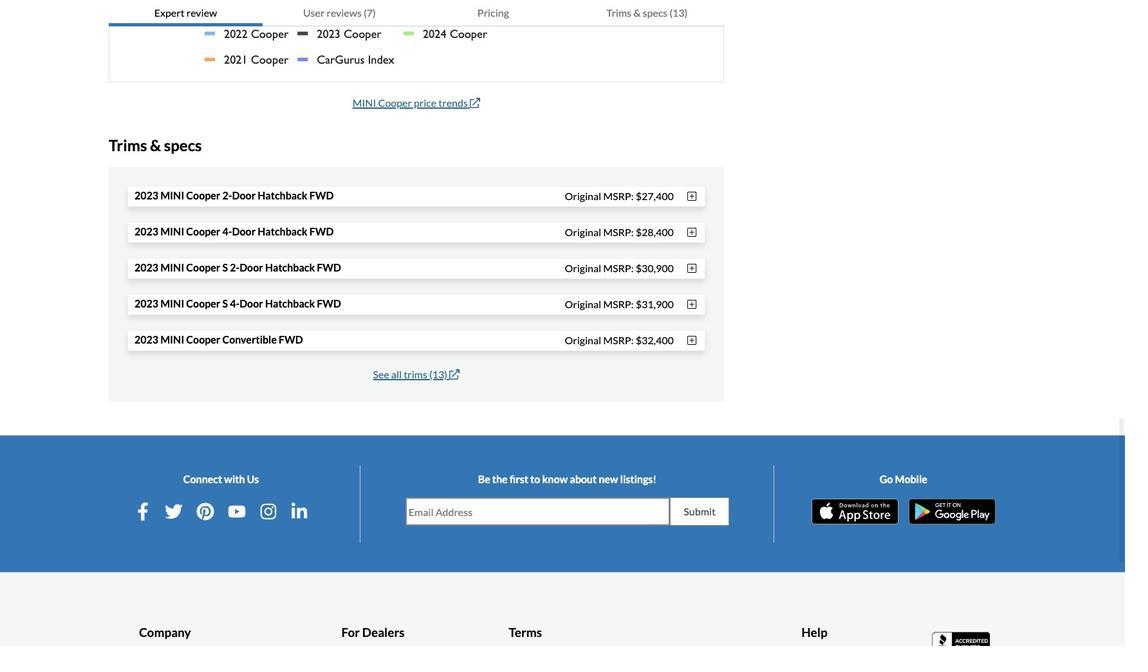 Task type: describe. For each thing, give the bounding box(es) containing it.
company
[[139, 625, 191, 640]]

with
[[224, 473, 245, 486]]

original msrp: $31,900
[[565, 298, 674, 310]]

expert review
[[154, 6, 217, 19]]

original for original msrp: $27,400
[[565, 190, 602, 202]]

pricing tab
[[417, 0, 570, 26]]

help
[[802, 625, 828, 640]]

specs for trims & specs (13)
[[643, 6, 668, 19]]

connect with us
[[183, 473, 259, 486]]

hatchback up 2023 mini cooper s 4-door hatchback fwd
[[265, 261, 315, 274]]

original msrp: $27,400
[[565, 190, 674, 202]]

mini for 2023 mini cooper 4-door hatchback fwd
[[160, 225, 184, 238]]

see
[[373, 368, 389, 381]]

2023 mini cooper s 2-door hatchback fwd
[[135, 261, 341, 274]]

reviews
[[327, 6, 362, 19]]

original for original msrp: $31,900
[[565, 298, 602, 310]]

door up convertible
[[240, 298, 263, 310]]

go
[[880, 473, 894, 486]]

external link image
[[470, 98, 480, 108]]

first
[[510, 473, 529, 486]]

original for original msrp: $28,400
[[565, 226, 602, 238]]

be the first to know about new listings!
[[478, 473, 657, 486]]

2023 mini cooper convertible fwd
[[135, 334, 303, 346]]

msrp: for $27,400
[[604, 190, 634, 202]]

$31,900
[[636, 298, 674, 310]]

trims & specs (13)
[[607, 6, 688, 19]]

tab list containing expert review
[[109, 0, 724, 26]]

submit
[[684, 506, 716, 518]]

trims
[[404, 368, 428, 381]]

about
[[570, 473, 597, 486]]

msrp: for $28,400
[[604, 226, 634, 238]]

terms
[[509, 625, 542, 640]]

user
[[303, 6, 325, 19]]

& for trims & specs
[[150, 136, 161, 154]]

new
[[599, 473, 619, 486]]

twitter image
[[165, 503, 183, 521]]

0 vertical spatial 4-
[[222, 225, 232, 238]]

cooper for 2023 mini cooper convertible fwd
[[186, 334, 221, 346]]

(7)
[[364, 6, 376, 19]]

specs for trims & specs
[[164, 136, 202, 154]]

for dealers
[[342, 625, 405, 640]]

go mobile
[[880, 473, 928, 486]]

original msrp: $32,400
[[565, 334, 674, 346]]

original msrp: $28,400
[[565, 226, 674, 238]]

original for original msrp: $32,400
[[565, 334, 602, 346]]

(13) for see all trims (13)
[[430, 368, 448, 381]]

plus square image for $30,900
[[686, 263, 699, 274]]

& for trims & specs (13)
[[634, 6, 641, 19]]

user reviews (7) tab
[[263, 0, 417, 26]]

see all trims (13) link
[[373, 368, 460, 381]]

s for 4-
[[222, 298, 228, 310]]

submit button
[[671, 498, 730, 526]]

1 vertical spatial 2-
[[230, 261, 240, 274]]

facebook image
[[134, 503, 152, 521]]

cooper for 2023 mini cooper s 4-door hatchback fwd
[[186, 298, 221, 310]]

trims for trims & specs (13)
[[607, 6, 632, 19]]

cooper for 2023 mini cooper 2-door hatchback fwd
[[186, 189, 221, 202]]

listings!
[[621, 473, 657, 486]]

cooper for 2023 mini cooper s 2-door hatchback fwd
[[186, 261, 221, 274]]

to
[[531, 473, 541, 486]]

2023 for 2023 mini cooper 4-door hatchback fwd
[[135, 225, 159, 238]]

trims for trims & specs
[[109, 136, 147, 154]]

mobile
[[896, 473, 928, 486]]

msrp: for $31,900
[[604, 298, 634, 310]]

pricing
[[478, 6, 509, 19]]

plus square image
[[686, 336, 699, 346]]

msrp: for $32,400
[[604, 334, 634, 346]]

mini for 2023 mini cooper 2-door hatchback fwd
[[160, 189, 184, 202]]

2023 mini cooper 2-door hatchback fwd
[[135, 189, 334, 202]]



Task type: vqa. For each thing, say whether or not it's contained in the screenshot.
See
yes



Task type: locate. For each thing, give the bounding box(es) containing it.
click for the bbb business review of this auto listing service in cambridge ma image
[[933, 631, 994, 647]]

cooper up 2023 mini cooper 4-door hatchback fwd
[[186, 189, 221, 202]]

price
[[414, 97, 437, 109]]

plus square image right $28,400
[[686, 227, 699, 238]]

s
[[222, 261, 228, 274], [222, 298, 228, 310]]

original msrp: $30,900
[[565, 262, 674, 274]]

connect
[[183, 473, 222, 486]]

msrp: up original msrp: $28,400
[[604, 190, 634, 202]]

hatchback up 2023 mini cooper 4-door hatchback fwd
[[258, 189, 308, 202]]

1 horizontal spatial &
[[634, 6, 641, 19]]

s up 2023 mini cooper convertible fwd
[[222, 298, 228, 310]]

hatchback up the 2023 mini cooper s 2-door hatchback fwd
[[258, 225, 308, 238]]

2- down 2023 mini cooper 4-door hatchback fwd
[[230, 261, 240, 274]]

see all trims (13)
[[373, 368, 448, 381]]

us
[[247, 473, 259, 486]]

(13)
[[670, 6, 688, 19], [430, 368, 448, 381]]

2 2023 from the top
[[135, 225, 159, 238]]

4- down 2023 mini cooper 2-door hatchback fwd on the top left
[[222, 225, 232, 238]]

mini for 2023 mini cooper s 4-door hatchback fwd
[[160, 298, 184, 310]]

original up original msrp: $28,400
[[565, 190, 602, 202]]

cooper left 'price'
[[378, 97, 412, 109]]

4-
[[222, 225, 232, 238], [230, 298, 240, 310]]

door
[[232, 189, 256, 202], [232, 225, 256, 238], [240, 261, 263, 274], [240, 298, 263, 310]]

msrp: up original msrp: $32,400
[[604, 298, 634, 310]]

dealers
[[362, 625, 405, 640]]

0 horizontal spatial trims
[[109, 136, 147, 154]]

0 vertical spatial &
[[634, 6, 641, 19]]

0 vertical spatial trims
[[607, 6, 632, 19]]

0 vertical spatial specs
[[643, 6, 668, 19]]

1 vertical spatial 4-
[[230, 298, 240, 310]]

Email Address email field
[[406, 498, 670, 526]]

1 vertical spatial s
[[222, 298, 228, 310]]

pinterest image
[[197, 503, 215, 521]]

2- up 2023 mini cooper 4-door hatchback fwd
[[222, 189, 232, 202]]

1 plus square image from the top
[[686, 191, 699, 202]]

(13) for trims & specs (13)
[[670, 6, 688, 19]]

original up original msrp: $30,900
[[565, 226, 602, 238]]

3 msrp: from the top
[[604, 262, 634, 274]]

fwd
[[310, 189, 334, 202], [310, 225, 334, 238], [317, 261, 341, 274], [317, 298, 341, 310], [279, 334, 303, 346]]

2023
[[135, 189, 159, 202], [135, 225, 159, 238], [135, 261, 159, 274], [135, 298, 159, 310], [135, 334, 159, 346]]

msrp:
[[604, 190, 634, 202], [604, 226, 634, 238], [604, 262, 634, 274], [604, 298, 634, 310], [604, 334, 634, 346]]

1 original from the top
[[565, 190, 602, 202]]

hatchback
[[258, 189, 308, 202], [258, 225, 308, 238], [265, 261, 315, 274], [265, 298, 315, 310]]

door up 2023 mini cooper 4-door hatchback fwd
[[232, 189, 256, 202]]

msrp: down original msrp: $28,400
[[604, 262, 634, 274]]

cooper
[[378, 97, 412, 109], [186, 189, 221, 202], [186, 225, 221, 238], [186, 261, 221, 274], [186, 298, 221, 310], [186, 334, 221, 346]]

0 vertical spatial s
[[222, 261, 228, 274]]

trends
[[439, 97, 468, 109]]

all
[[391, 368, 402, 381]]

s down 2023 mini cooper 4-door hatchback fwd
[[222, 261, 228, 274]]

4 msrp: from the top
[[604, 298, 634, 310]]

review
[[187, 6, 217, 19]]

instagram image
[[259, 503, 277, 521]]

$28,400
[[636, 226, 674, 238]]

5 2023 from the top
[[135, 334, 159, 346]]

mini cooper price trends
[[353, 97, 468, 109]]

the
[[493, 473, 508, 486]]

original down original msrp: $28,400
[[565, 262, 602, 274]]

msrp: for $30,900
[[604, 262, 634, 274]]

expert
[[154, 6, 185, 19]]

external link image
[[450, 370, 460, 380]]

4 plus square image from the top
[[686, 299, 699, 310]]

plus square image for $31,900
[[686, 299, 699, 310]]

2023 for 2023 mini cooper s 2-door hatchback fwd
[[135, 261, 159, 274]]

$32,400
[[636, 334, 674, 346]]

youtube image
[[228, 503, 246, 521]]

original
[[565, 190, 602, 202], [565, 226, 602, 238], [565, 262, 602, 274], [565, 298, 602, 310], [565, 334, 602, 346]]

0 horizontal spatial specs
[[164, 136, 202, 154]]

cooper up 2023 mini cooper convertible fwd
[[186, 298, 221, 310]]

(13) inside 'tab'
[[670, 6, 688, 19]]

1 2023 from the top
[[135, 189, 159, 202]]

0 vertical spatial (13)
[[670, 6, 688, 19]]

convertible
[[222, 334, 277, 346]]

$27,400
[[636, 190, 674, 202]]

0 horizontal spatial &
[[150, 136, 161, 154]]

2023 for 2023 mini cooper convertible fwd
[[135, 334, 159, 346]]

linkedin image
[[291, 503, 309, 521]]

3 original from the top
[[565, 262, 602, 274]]

1 msrp: from the top
[[604, 190, 634, 202]]

& inside trims & specs (13) 'tab'
[[634, 6, 641, 19]]

cooper left convertible
[[186, 334, 221, 346]]

hatchback up convertible
[[265, 298, 315, 310]]

be
[[478, 473, 491, 486]]

know
[[543, 473, 568, 486]]

mini
[[353, 97, 376, 109], [160, 189, 184, 202], [160, 225, 184, 238], [160, 261, 184, 274], [160, 298, 184, 310], [160, 334, 184, 346]]

$30,900
[[636, 262, 674, 274]]

trims
[[607, 6, 632, 19], [109, 136, 147, 154]]

original up original msrp: $32,400
[[565, 298, 602, 310]]

trims & specs
[[109, 136, 202, 154]]

for
[[342, 625, 360, 640]]

&
[[634, 6, 641, 19], [150, 136, 161, 154]]

cooper for 2023 mini cooper 4-door hatchback fwd
[[186, 225, 221, 238]]

cooper down 2023 mini cooper 2-door hatchback fwd on the top left
[[186, 225, 221, 238]]

1 vertical spatial trims
[[109, 136, 147, 154]]

1 horizontal spatial specs
[[643, 6, 668, 19]]

2 s from the top
[[222, 298, 228, 310]]

original down the "original msrp: $31,900"
[[565, 334, 602, 346]]

original for original msrp: $30,900
[[565, 262, 602, 274]]

1 horizontal spatial (13)
[[670, 6, 688, 19]]

get it on google play image
[[909, 499, 996, 525]]

2023 mini cooper 4-door hatchback fwd
[[135, 225, 334, 238]]

1 vertical spatial &
[[150, 136, 161, 154]]

specs inside 'tab'
[[643, 6, 668, 19]]

1 vertical spatial (13)
[[430, 368, 448, 381]]

2023 for 2023 mini cooper s 4-door hatchback fwd
[[135, 298, 159, 310]]

0 horizontal spatial (13)
[[430, 368, 448, 381]]

4- down the 2023 mini cooper s 2-door hatchback fwd
[[230, 298, 240, 310]]

expert review tab
[[109, 0, 263, 26]]

msrp: down the "original msrp: $31,900"
[[604, 334, 634, 346]]

2023 for 2023 mini cooper 2-door hatchback fwd
[[135, 189, 159, 202]]

1 vertical spatial specs
[[164, 136, 202, 154]]

mini for 2023 mini cooper convertible fwd
[[160, 334, 184, 346]]

mini for 2023 mini cooper s 2-door hatchback fwd
[[160, 261, 184, 274]]

user reviews (7)
[[303, 6, 376, 19]]

trims inside trims & specs (13) 'tab'
[[607, 6, 632, 19]]

door up 2023 mini cooper s 4-door hatchback fwd
[[240, 261, 263, 274]]

2 plus square image from the top
[[686, 227, 699, 238]]

plus square image right $27,400
[[686, 191, 699, 202]]

1 s from the top
[[222, 261, 228, 274]]

plus square image for $27,400
[[686, 191, 699, 202]]

specs
[[643, 6, 668, 19], [164, 136, 202, 154]]

5 original from the top
[[565, 334, 602, 346]]

5 msrp: from the top
[[604, 334, 634, 346]]

cooper down 2023 mini cooper 4-door hatchback fwd
[[186, 261, 221, 274]]

4 2023 from the top
[[135, 298, 159, 310]]

plus square image up plus square icon
[[686, 299, 699, 310]]

1 horizontal spatial trims
[[607, 6, 632, 19]]

3 2023 from the top
[[135, 261, 159, 274]]

msrp: down original msrp: $27,400 at the top of page
[[604, 226, 634, 238]]

s for 2-
[[222, 261, 228, 274]]

mini cooper price trends link
[[353, 97, 480, 109]]

tab list
[[109, 0, 724, 26]]

2023 mini cooper s 4-door hatchback fwd
[[135, 298, 341, 310]]

download on the app store image
[[812, 499, 899, 525]]

4 original from the top
[[565, 298, 602, 310]]

plus square image
[[686, 191, 699, 202], [686, 227, 699, 238], [686, 263, 699, 274], [686, 299, 699, 310]]

2 original from the top
[[565, 226, 602, 238]]

2-
[[222, 189, 232, 202], [230, 261, 240, 274]]

3 plus square image from the top
[[686, 263, 699, 274]]

plus square image right the $30,900
[[686, 263, 699, 274]]

2 msrp: from the top
[[604, 226, 634, 238]]

trims & specs (13) tab
[[570, 0, 724, 26]]

0 vertical spatial 2-
[[222, 189, 232, 202]]

plus square image for $28,400
[[686, 227, 699, 238]]

door up the 2023 mini cooper s 2-door hatchback fwd
[[232, 225, 256, 238]]



